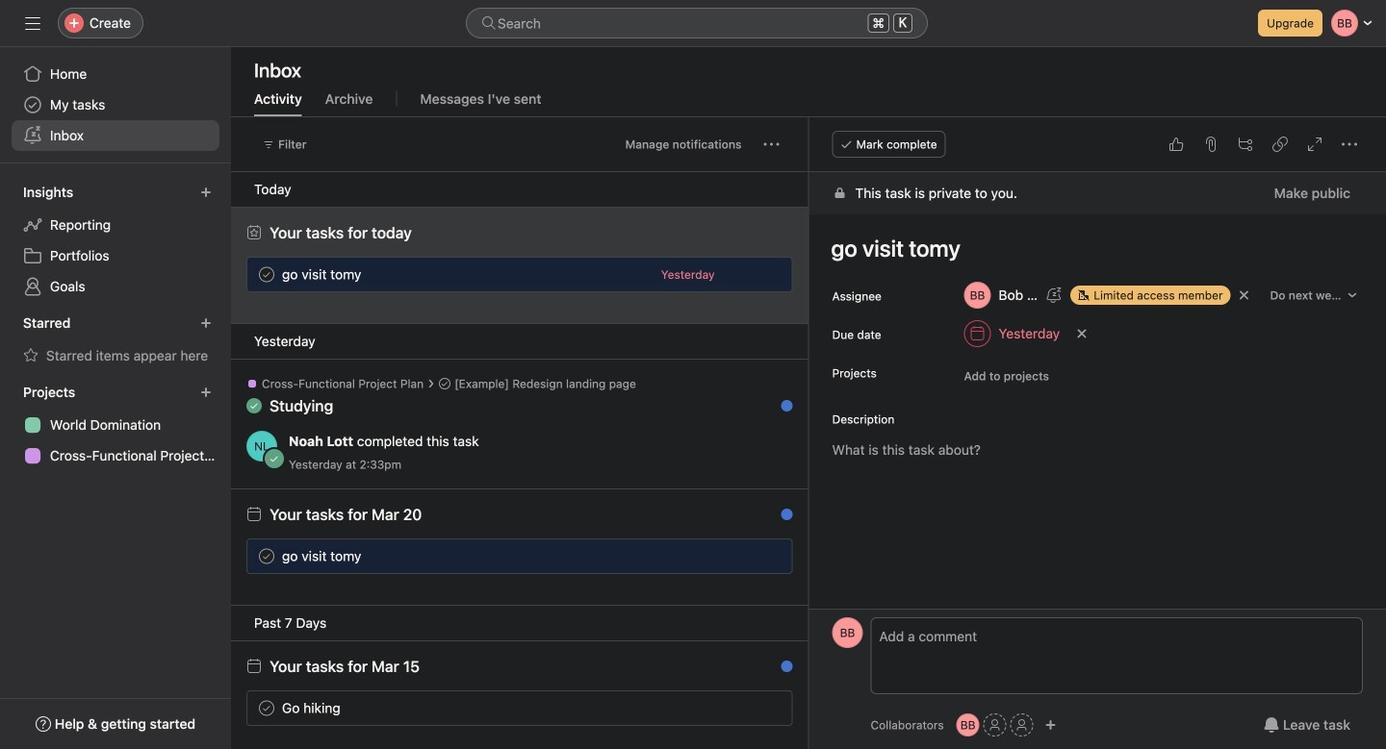 Task type: vqa. For each thing, say whether or not it's contained in the screenshot.
Mark complete option in the Learn more about how to run effective 1:1s cell
no



Task type: describe. For each thing, give the bounding box(es) containing it.
attachments: add a file to this task, go visit tomy image
[[1203, 137, 1219, 152]]

go visit tomy dialog
[[809, 117, 1386, 750]]

your tasks for mar 15, task element
[[270, 658, 420, 676]]

1 mark complete checkbox from the top
[[255, 263, 278, 286]]

add items to starred image
[[200, 318, 212, 329]]

archive notification image
[[772, 512, 787, 528]]

2 mark complete checkbox from the top
[[255, 697, 278, 721]]

starred element
[[0, 306, 231, 375]]

add subtask image
[[1238, 137, 1253, 152]]

mark complete image for first mark complete option from the bottom
[[255, 697, 278, 721]]

add or remove collaborators image
[[1045, 720, 1057, 732]]

2 0 comments image from the top
[[763, 549, 778, 565]]

hide sidebar image
[[25, 15, 40, 31]]

new insights image
[[200, 187, 212, 198]]

mark complete image for 1st mark complete option from the top
[[255, 263, 278, 286]]

global element
[[0, 47, 231, 163]]

new project or portfolio image
[[200, 387, 212, 399]]



Task type: locate. For each thing, give the bounding box(es) containing it.
2 vertical spatial mark complete image
[[255, 697, 278, 721]]

0 comments image
[[763, 267, 778, 283], [763, 549, 778, 565]]

0 horizontal spatial open user profile image
[[246, 431, 277, 462]]

archive notification image
[[772, 664, 787, 680]]

mark complete image down your tasks for mar 15, task element
[[255, 697, 278, 721]]

mark complete image down 'your tasks for mar 20, task' element
[[255, 545, 278, 568]]

main content
[[809, 172, 1386, 750]]

more actions image
[[764, 137, 779, 152]]

mark complete checkbox down your tasks for today, task element
[[255, 263, 278, 286]]

Mark complete checkbox
[[255, 263, 278, 286], [255, 697, 278, 721]]

mark complete image for mark complete checkbox on the bottom of page
[[255, 545, 278, 568]]

1 mark complete image from the top
[[255, 263, 278, 286]]

1 vertical spatial open user profile image
[[832, 618, 863, 649]]

0 vertical spatial open user profile image
[[246, 431, 277, 462]]

your tasks for mar 20, task element
[[270, 506, 422, 524]]

remove assignee image
[[1239, 290, 1250, 301]]

0 horizontal spatial 0 likes. click to like this task image
[[732, 267, 748, 283]]

0 vertical spatial mark complete image
[[255, 263, 278, 286]]

mark complete image
[[255, 263, 278, 286], [255, 545, 278, 568], [255, 697, 278, 721]]

1 vertical spatial 0 comments image
[[763, 549, 778, 565]]

0 vertical spatial mark complete checkbox
[[255, 263, 278, 286]]

your tasks for today, task element
[[270, 224, 412, 242]]

1 vertical spatial mark complete checkbox
[[255, 697, 278, 721]]

Search tasks, projects, and more text field
[[466, 8, 928, 39]]

clear due date image
[[1076, 328, 1088, 340]]

copy task link image
[[1273, 137, 1288, 152]]

3 mark complete image from the top
[[255, 697, 278, 721]]

add or remove collaborators image
[[957, 714, 980, 737]]

1 vertical spatial mark complete image
[[255, 545, 278, 568]]

1 horizontal spatial 0 likes. click to like this task image
[[1169, 137, 1184, 152]]

mark complete checkbox down your tasks for mar 15, task element
[[255, 697, 278, 721]]

mark complete image down your tasks for today, task element
[[255, 263, 278, 286]]

Task Name text field
[[819, 226, 1363, 271]]

more actions for this task image
[[1342, 137, 1357, 152]]

0 vertical spatial 0 likes. click to like this task image
[[1169, 137, 1184, 152]]

insights element
[[0, 175, 231, 306]]

0 vertical spatial 0 comments image
[[763, 267, 778, 283]]

open user profile image
[[246, 431, 277, 462], [832, 618, 863, 649]]

2 mark complete image from the top
[[255, 545, 278, 568]]

full screen image
[[1307, 137, 1323, 152]]

projects element
[[0, 375, 231, 476]]

0 likes. click to like this task image
[[732, 549, 748, 565]]

Mark complete checkbox
[[255, 545, 278, 568]]

None field
[[466, 8, 928, 39]]

1 vertical spatial 0 likes. click to like this task image
[[732, 267, 748, 283]]

0 likes. click to like this task image
[[1169, 137, 1184, 152], [732, 267, 748, 283]]

1 0 comments image from the top
[[763, 267, 778, 283]]

1 horizontal spatial open user profile image
[[832, 618, 863, 649]]



